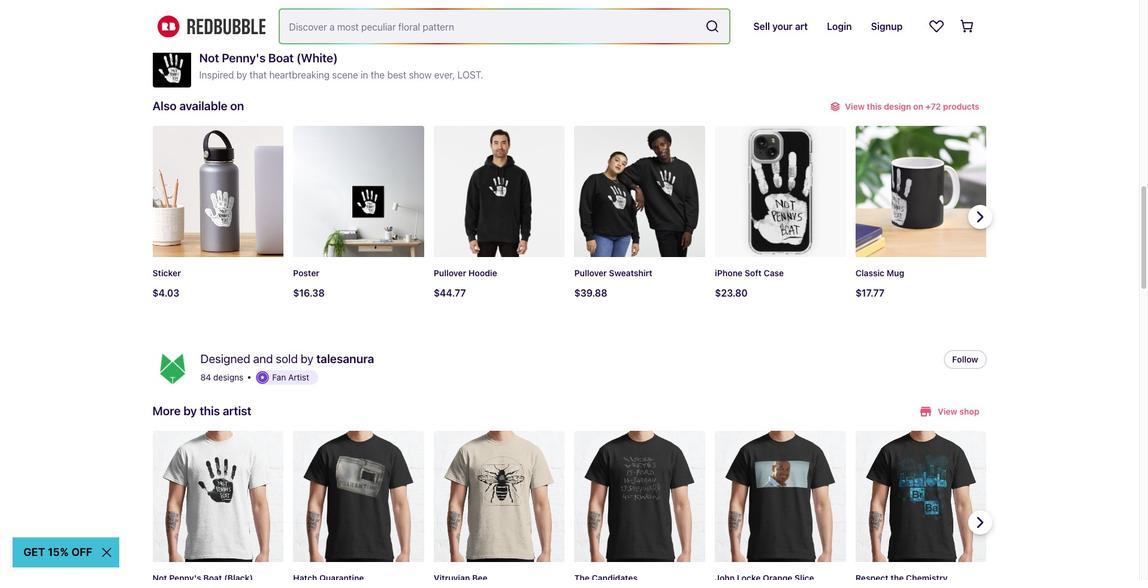 Task type: describe. For each thing, give the bounding box(es) containing it.
Search term search field
[[280, 10, 701, 43]]

fan
[[272, 372, 286, 383]]

designed
[[200, 352, 250, 366]]

item preview, vitruvian bee designed and sold by talesanura. image
[[434, 431, 565, 562]]

item preview, john locke orange slice designed and sold by talesanura. image
[[715, 431, 846, 562]]

penny's
[[222, 51, 266, 65]]

item preview, pullover sweatshirt designed and sold by talesanura. image
[[574, 126, 705, 257]]

best
[[387, 70, 406, 80]]

by inside not penny's boat (white) inspired by that heartbreaking scene in the best show ever, lost.
[[237, 70, 247, 80]]

artist
[[223, 404, 251, 418]]

not
[[199, 51, 219, 65]]

2 vertical spatial by
[[183, 404, 197, 418]]

item preview, the candidates designed and sold by talesanura. image
[[574, 431, 705, 562]]

scene
[[332, 70, 358, 80]]

hoodie
[[468, 268, 497, 278]]

soft
[[745, 268, 762, 278]]

item preview, respect the chemistry designed and sold by talesanura. image
[[856, 431, 987, 562]]

$39.88
[[574, 288, 607, 299]]

$44.77
[[434, 288, 466, 299]]

pullover for $39.88
[[574, 268, 607, 278]]

$16.38
[[293, 288, 325, 299]]

more
[[153, 404, 181, 418]]

84 designs
[[200, 372, 243, 383]]

item preview, sticker designed and sold by talesanura. image
[[153, 126, 284, 257]]

pullover sweatshirt
[[574, 268, 652, 278]]

sticker
[[153, 268, 181, 278]]

that
[[250, 70, 267, 80]]

in
[[361, 70, 368, 80]]

1 vertical spatial by
[[301, 352, 313, 366]]

inspired
[[199, 70, 234, 80]]

fan artist
[[272, 372, 309, 383]]

$23.80
[[715, 288, 748, 299]]

also
[[153, 99, 177, 113]]

case
[[764, 268, 784, 278]]

sweatshirt
[[609, 268, 652, 278]]



Task type: vqa. For each thing, say whether or not it's contained in the screenshot.
with
no



Task type: locate. For each thing, give the bounding box(es) containing it.
talesanura
[[316, 352, 374, 366]]

1 pullover from the left
[[434, 268, 466, 278]]

classic
[[856, 268, 885, 278]]

this
[[200, 404, 220, 418]]

artwork thumbnail, not penny's boat (white) by talesanura image
[[153, 49, 191, 87]]

poster
[[293, 268, 319, 278]]

talesanura link
[[316, 350, 374, 368]]

2 horizontal spatial by
[[301, 352, 313, 366]]

2 pullover from the left
[[574, 268, 607, 278]]

designed and sold by talesanura
[[200, 352, 374, 366]]

item preview, iphone soft case designed and sold by talesanura. image
[[715, 126, 846, 257]]

also available on
[[153, 99, 244, 113]]

item preview, not penny's boat (black) designed and sold by talesanura. image
[[153, 431, 284, 562]]

0 vertical spatial by
[[237, 70, 247, 80]]

more by this artist
[[153, 404, 251, 418]]

classic mug
[[856, 268, 904, 278]]

None field
[[280, 10, 730, 43]]

84
[[200, 372, 211, 383]]

and
[[253, 352, 273, 366]]

show
[[409, 70, 432, 80]]

not penny's boat (white) inspired by that heartbreaking scene in the best show ever, lost.
[[199, 51, 483, 80]]

1 horizontal spatial by
[[237, 70, 247, 80]]

heartbreaking
[[269, 70, 330, 80]]

0 horizontal spatial by
[[183, 404, 197, 418]]

$17.77
[[856, 288, 884, 299]]

item preview, pullover hoodie designed and sold by talesanura. image
[[434, 126, 565, 257]]

pullover hoodie
[[434, 268, 497, 278]]

redbubble logo image
[[157, 15, 265, 37]]

the
[[371, 70, 385, 80]]

item preview, classic mug designed and sold by talesanura. image
[[856, 126, 987, 257]]

pullover up $44.77
[[434, 268, 466, 278]]

on
[[230, 99, 244, 113]]

1 horizontal spatial pullover
[[574, 268, 607, 278]]

iphone
[[715, 268, 743, 278]]

by right the sold
[[301, 352, 313, 366]]

item preview, hatch quarantine designed and sold by talesanura. image
[[293, 431, 424, 562]]

iphone soft case
[[715, 268, 784, 278]]

pullover up $39.88
[[574, 268, 607, 278]]

available
[[179, 99, 228, 113]]

(white)
[[296, 51, 338, 65]]

pullover
[[434, 268, 466, 278], [574, 268, 607, 278]]

artist
[[288, 372, 309, 383]]

sold
[[276, 352, 298, 366]]

designs
[[213, 372, 243, 383]]

$4.03
[[153, 288, 179, 299]]

mug
[[887, 268, 904, 278]]

item preview, poster designed and sold by talesanura. image
[[293, 126, 424, 257]]

by left this
[[183, 404, 197, 418]]

ever,
[[434, 70, 455, 80]]

0 horizontal spatial pullover
[[434, 268, 466, 278]]

boat
[[268, 51, 294, 65]]

by left that
[[237, 70, 247, 80]]

pullover for $44.77
[[434, 268, 466, 278]]

by
[[237, 70, 247, 80], [301, 352, 313, 366], [183, 404, 197, 418]]

lost.
[[458, 70, 483, 80]]



